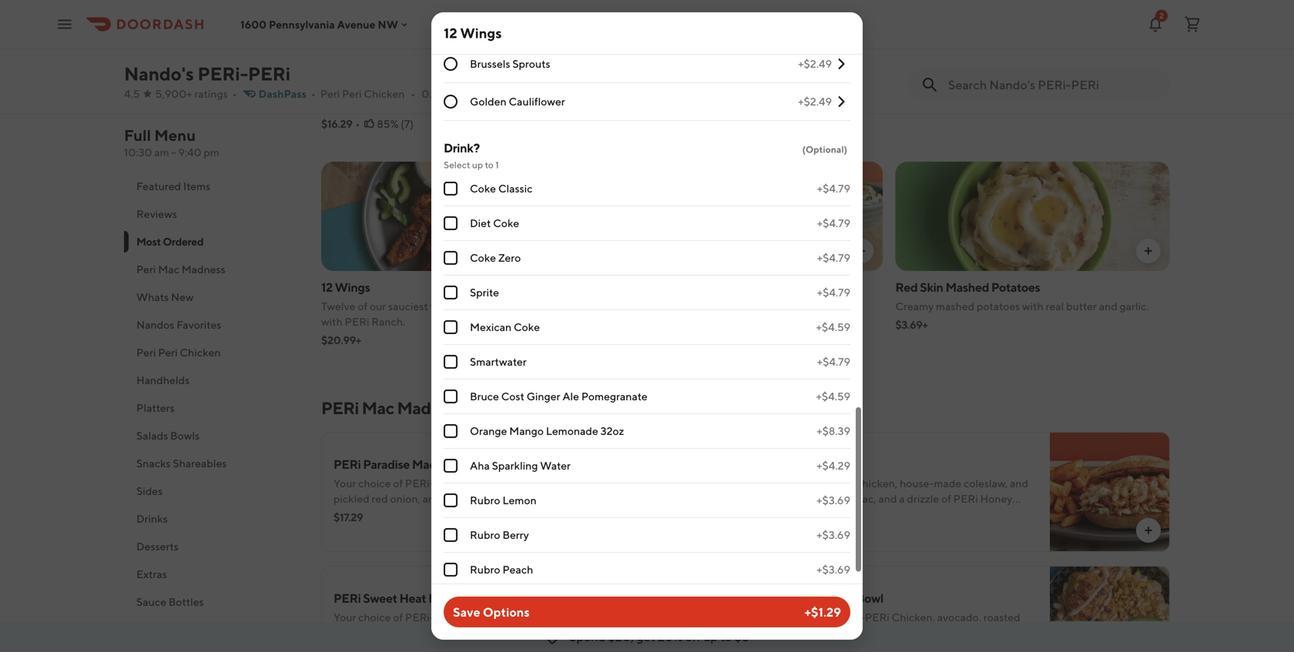 Task type: vqa. For each thing, say whether or not it's contained in the screenshot.
leftmost coleslaw,
yes



Task type: locate. For each thing, give the bounding box(es) containing it.
None checkbox
[[444, 217, 458, 230], [444, 251, 458, 265], [444, 390, 458, 404], [444, 425, 458, 438], [444, 459, 458, 473], [444, 563, 458, 577], [444, 217, 458, 230], [444, 251, 458, 265], [444, 390, 458, 404], [444, 425, 458, 438], [444, 459, 458, 473], [444, 563, 458, 577]]

$20.99+
[[321, 334, 361, 347]]

coleslaw, inside peri mac stack peri-peri pulled chicken, house-made coleslaw, and four-cheese peri mac, and a drizzle of peri honey sandwiched between our buttery garlic bread.  be sure to grab extra napkins!
[[964, 477, 1008, 490]]

herb
[[477, 508, 502, 521]]

rubro down herb
[[470, 529, 501, 542]]

peri mac stack image
[[1050, 432, 1170, 552]]

to
[[485, 160, 494, 170], [764, 524, 775, 536], [721, 630, 732, 645]]

chicken for peri peri chicken bowl roasted red peppers, grilled corn and hummus served over portuguese rice and arugula.
[[380, 64, 426, 78]]

1 served from the left
[[552, 300, 587, 313]]

1 horizontal spatial onion,
[[436, 627, 467, 640]]

0 horizontal spatial add item to cart image
[[856, 29, 868, 41]]

0 horizontal spatial drizzle.
[[467, 642, 502, 653]]

onion, inside peri sweet heat mac bowl your choice of peri-peri chicken, house-made coleslaw, pickled red onion, and four-cheese peri mac, finished with a peri honey drizzle.
[[436, 627, 467, 640]]

1 vertical spatial +$2.49
[[798, 95, 832, 108]]

drinks
[[136, 513, 168, 526]]

0 horizontal spatial peppers,
[[383, 84, 425, 96]]

corn inside peri peri chicken bowl roasted red peppers, grilled corn and hummus served over portuguese rice and arugula.
[[461, 84, 482, 96]]

group inside 12 wings dialog
[[444, 0, 851, 121]]

1 vertical spatial madness
[[397, 398, 464, 418]]

0 horizontal spatial lemon
[[432, 508, 466, 521]]

1 horizontal spatial add item to cart image
[[1143, 245, 1155, 257]]

madness up whats new "button"
[[182, 263, 226, 276]]

bowl
[[428, 64, 455, 78], [438, 457, 465, 472], [454, 591, 482, 606], [856, 591, 884, 606]]

served right spicy.
[[552, 300, 587, 313]]

garlic bread image
[[608, 0, 883, 55]]

2 vertical spatial rubro
[[470, 564, 501, 576]]

+$3.69 for rubro peach
[[817, 564, 851, 576]]

+$2.49 right "in"
[[798, 95, 832, 108]]

items
[[183, 180, 211, 193]]

rubro lemon
[[470, 494, 537, 507]]

mac inside peri mac stack peri-peri pulled chicken, house-made coleslaw, and four-cheese peri mac, and a drizzle of peri honey sandwiched between our buttery garlic bread.  be sure to grab extra napkins!
[[794, 457, 817, 472]]

our left buttery
[[871, 508, 887, 521]]

1 vertical spatial peppers,
[[783, 627, 825, 640]]

your inside peri paradise mac bowl your choice of peri-peri chicken, grilled pineapple, pickled red onion, arugula, feta, and four-cheese peri mac, finished with a lemon & herb peri-peri drizzle.
[[334, 477, 356, 490]]

+$4.59 down onions
[[816, 321, 851, 334]]

2 horizontal spatial our
[[909, 627, 925, 640]]

1 vertical spatial lemon
[[432, 508, 466, 521]]

over
[[321, 99, 343, 112], [885, 627, 906, 640]]

5,900+
[[155, 87, 192, 100]]

four- inside peri mac power bowl your choice of peri-peri chicken, avocado, roasted red peppers, grilled corn over our creamy, four-cheese peri mac, finished with a peri ranch drizzle.
[[967, 627, 992, 640]]

corn left creamy,
[[861, 627, 883, 640]]

1 horizontal spatial honey
[[981, 493, 1013, 505]]

chicken, up feta,
[[461, 477, 505, 490]]

+$4.59
[[816, 321, 851, 334], [816, 390, 851, 403]]

peri- up '$11.69'
[[764, 477, 794, 490]]

rubro for rubro berry
[[470, 529, 501, 542]]

$3.69+ inside baked portuguese roll smothered in garlic-herb butter and grilled. $3.69+
[[608, 118, 641, 130]]

your
[[334, 477, 356, 490], [334, 611, 356, 624], [764, 611, 787, 624]]

1 vertical spatial arugula,
[[423, 493, 462, 505]]

0 vertical spatial honey
[[981, 493, 1013, 505]]

mexican
[[470, 321, 512, 334]]

12 wings dialog
[[432, 0, 863, 640]]

mac inside peri paradise mac bowl your choice of peri-peri chicken, grilled pineapple, pickled red onion, arugula, feta, and four-cheese peri mac, finished with a lemon & herb peri-peri drizzle.
[[412, 457, 436, 472]]

12 for 12 wings
[[444, 25, 457, 41]]

group
[[444, 0, 851, 121]]

to left 1
[[485, 160, 494, 170]]

madness
[[182, 263, 226, 276], [397, 398, 464, 418]]

butter
[[842, 84, 872, 96], [1067, 300, 1097, 313]]

made right options
[[541, 611, 569, 624]]

0 vertical spatial onion,
[[390, 493, 421, 505]]

0 items, open order cart image
[[1184, 15, 1202, 34]]

bruce
[[470, 390, 499, 403]]

0 horizontal spatial portuguese
[[345, 99, 402, 112]]

cheese
[[534, 493, 569, 505], [789, 493, 824, 505], [514, 627, 549, 640], [992, 627, 1026, 640]]

with inside peri sweet heat mac bowl your choice of peri-peri chicken, house-made coleslaw, pickled red onion, and four-cheese peri mac, finished with a peri honey drizzle.
[[375, 642, 396, 653]]

1 horizontal spatial our
[[871, 508, 887, 521]]

add item to cart image
[[1143, 29, 1155, 41], [856, 245, 868, 257], [1143, 525, 1155, 537]]

+$2.49
[[798, 57, 832, 70], [798, 95, 832, 108]]

coke right diet
[[493, 217, 519, 230]]

2 vertical spatial our
[[909, 627, 925, 640]]

grilled inside peri peri chicken bowl roasted red peppers, grilled corn and hummus served over portuguese rice and arugula.
[[427, 84, 458, 96]]

smothered
[[719, 84, 772, 96]]

1 horizontal spatial arugula,
[[669, 300, 708, 313]]

rubro up herb
[[470, 494, 501, 507]]

arugula, inside peri paradise mac bowl your choice of peri-peri chicken, grilled pineapple, pickled red onion, arugula, feta, and four-cheese peri mac, finished with a lemon & herb peri-peri drizzle.
[[423, 493, 462, 505]]

finished inside peri paradise mac bowl your choice of peri-peri chicken, grilled pineapple, pickled red onion, arugula, feta, and four-cheese peri mac, finished with a lemon & herb peri-peri drizzle.
[[360, 508, 399, 521]]

red inside peri mac power bowl your choice of peri-peri chicken, avocado, roasted red peppers, grilled corn over our creamy, four-cheese peri mac, finished with a peri ranch drizzle.
[[764, 627, 781, 640]]

power
[[820, 591, 854, 606]]

a left ranch
[[882, 642, 888, 653]]

madness inside peri mac madness button
[[182, 263, 226, 276]]

1 vertical spatial butter
[[1067, 300, 1097, 313]]

a right "for"
[[914, 84, 920, 96]]

1 horizontal spatial butter
[[1067, 300, 1097, 313]]

1 +$2.49 from the top
[[798, 57, 832, 70]]

chicken down favorites
[[180, 346, 221, 359]]

over left creamy,
[[885, 627, 906, 640]]

0 vertical spatial pickled
[[750, 300, 786, 313]]

peri up handhelds
[[158, 346, 178, 359]]

- inside full menu 10:30 am - 9:40 pm
[[171, 146, 176, 159]]

0 horizontal spatial grilled
[[427, 84, 458, 96]]

•
[[233, 87, 237, 100], [311, 87, 316, 100], [411, 87, 416, 100], [356, 118, 360, 130]]

0 horizontal spatial made
[[541, 611, 569, 624]]

1 horizontal spatial madness
[[397, 398, 464, 418]]

our up ranch
[[909, 627, 925, 640]]

up left 1
[[472, 160, 483, 170]]

peppers,
[[383, 84, 425, 96], [783, 627, 825, 640]]

2 served from the left
[[608, 300, 643, 313]]

mac for peri mac madness
[[158, 263, 179, 276]]

2 horizontal spatial grilled
[[828, 627, 859, 640]]

0 vertical spatial house-
[[900, 477, 934, 490]]

red down heat
[[418, 627, 434, 640]]

2 +$3.69 from the top
[[817, 529, 851, 542]]

12 for 12 wings twelve of our sauciest treats - tender and spicy.  served with peri ranch. $20.99+
[[321, 280, 333, 295]]

drizzle. inside peri mac power bowl your choice of peri-peri chicken, avocado, roasted red peppers, grilled corn over our creamy, four-cheese peri mac, finished with a peri ranch drizzle.
[[950, 642, 985, 653]]

with left real
[[1023, 300, 1044, 313]]

served
[[550, 84, 583, 96]]

featured items button
[[124, 173, 303, 200]]

your inside peri mac power bowl your choice of peri-peri chicken, avocado, roasted red peppers, grilled corn over our creamy, four-cheese peri mac, finished with a peri ranch drizzle.
[[764, 611, 787, 624]]

onion, down paradise
[[390, 493, 421, 505]]

None radio
[[444, 19, 458, 33], [444, 57, 458, 71], [444, 19, 458, 33], [444, 57, 458, 71]]

2 horizontal spatial drizzle.
[[950, 642, 985, 653]]

0 horizontal spatial over
[[321, 99, 343, 112]]

2 +$4.79 from the top
[[817, 217, 851, 230]]

1/4 chicken leg image
[[896, 0, 1170, 55]]

potatoes
[[992, 280, 1040, 295]]

four- inside peri sweet heat mac bowl your choice of peri-peri chicken, house-made coleslaw, pickled red onion, and four-cheese peri mac, finished with a peri honey drizzle.
[[490, 627, 514, 640]]

butter right real
[[1067, 300, 1097, 313]]

notification bell image
[[1147, 15, 1165, 34]]

• left 0.7
[[411, 87, 416, 100]]

12
[[444, 25, 457, 41], [321, 280, 333, 295]]

0 horizontal spatial madness
[[182, 263, 226, 276]]

sure
[[1005, 508, 1026, 521]]

choice down power
[[789, 611, 822, 624]]

0 vertical spatial grilled
[[427, 84, 458, 96]]

peri- up "ratings"
[[198, 63, 248, 85]]

drizzle. down save options
[[467, 642, 502, 653]]

onions
[[788, 300, 821, 313]]

buttery
[[889, 508, 925, 521]]

peri-
[[198, 63, 248, 85], [405, 477, 434, 490], [764, 477, 794, 490], [504, 508, 534, 521], [405, 611, 434, 624], [836, 611, 865, 624]]

0 horizontal spatial house-
[[507, 611, 541, 624]]

1 vertical spatial +$3.69
[[817, 529, 851, 542]]

portuguese up grilled. on the top of page
[[642, 84, 699, 96]]

add item to cart image for arugula,
[[856, 245, 868, 257]]

mac up brussels sprouts
[[497, 20, 518, 32]]

of inside peri mac stack peri-peri pulled chicken, house-made coleslaw, and four-cheese peri mac, and a drizzle of peri honey sandwiched between our buttery garlic bread.  be sure to grab extra napkins!
[[942, 493, 952, 505]]

delicious.
[[983, 84, 1030, 96]]

choice down sweet at left bottom
[[358, 611, 391, 624]]

0 vertical spatial add item to cart image
[[1143, 29, 1155, 41]]

butter right herb on the top right
[[842, 84, 872, 96]]

our up ranch. at left
[[370, 300, 386, 313]]

0 horizontal spatial corn
[[461, 84, 482, 96]]

+$3.69 down between
[[817, 529, 851, 542]]

1 horizontal spatial house-
[[900, 477, 934, 490]]

sandwiched
[[764, 508, 823, 521]]

and inside peri paradise mac bowl your choice of peri-peri chicken, grilled pineapple, pickled red onion, arugula, feta, and four-cheese peri mac, finished with a lemon & herb peri-peri drizzle.
[[488, 493, 507, 505]]

1 horizontal spatial drizzle.
[[560, 508, 595, 521]]

peppers, down +$1.29
[[783, 627, 825, 640]]

1 vertical spatial corn
[[861, 627, 883, 640]]

arugula.
[[445, 99, 484, 112]]

chicken inside button
[[180, 346, 221, 359]]

bowl inside peri sweet heat mac bowl your choice of peri-peri chicken, house-made coleslaw, pickled red onion, and four-cheese peri mac, finished with a peri honey drizzle.
[[454, 591, 482, 606]]

grilled
[[427, 84, 458, 96], [507, 477, 538, 490], [828, 627, 859, 640]]

3 +$3.69 from the top
[[817, 564, 851, 576]]

0 vertical spatial over
[[321, 99, 343, 112]]

choice inside peri mac power bowl your choice of peri-peri chicken, avocado, roasted red peppers, grilled corn over our creamy, four-cheese peri mac, finished with a peri ranch drizzle.
[[789, 611, 822, 624]]

mac down most ordered
[[158, 263, 179, 276]]

cheese inside peri mac stack peri-peri pulled chicken, house-made coleslaw, and four-cheese peri mac, and a drizzle of peri honey sandwiched between our buttery garlic bread.  be sure to grab extra napkins!
[[789, 493, 824, 505]]

add item to cart image for leg
[[1143, 29, 1155, 41]]

0 vertical spatial coleslaw,
[[964, 477, 1008, 490]]

1 vertical spatial add item to cart image
[[856, 245, 868, 257]]

of right twelve
[[358, 300, 368, 313]]

mac for peri mac madness
[[362, 398, 394, 418]]

peri- inside peri mac power bowl your choice of peri-peri chicken, avocado, roasted red peppers, grilled corn over our creamy, four-cheese peri mac, finished with a peri ranch drizzle.
[[836, 611, 865, 624]]

$11.69
[[764, 511, 794, 524]]

sauce bottles button
[[124, 589, 303, 616]]

spicy.
[[523, 300, 550, 313]]

1 horizontal spatial -
[[461, 300, 465, 313]]

1 +$4.79 from the top
[[817, 182, 851, 195]]

coleslaw, down sweet at left bottom
[[334, 627, 378, 640]]

1 horizontal spatial served
[[608, 300, 643, 313]]

cheese down options
[[514, 627, 549, 640]]

chicken inside 1/4 chicken leg for a little dark 'n' delicious. $9.59+
[[915, 64, 960, 78]]

over down roasted
[[321, 99, 343, 112]]

peri down nandos
[[136, 346, 156, 359]]

0 vertical spatial to
[[485, 160, 494, 170]]

honey inside peri sweet heat mac bowl your choice of peri-peri chicken, house-made coleslaw, pickled red onion, and four-cheese peri mac, finished with a peri honey drizzle.
[[433, 642, 465, 653]]

2 +$2.49 from the top
[[798, 95, 832, 108]]

bowl inside peri peri chicken bowl roasted red peppers, grilled corn and hummus served over portuguese rice and arugula.
[[428, 64, 455, 78]]

0 horizontal spatial arugula,
[[423, 493, 462, 505]]

group containing peri mac
[[444, 0, 851, 121]]

lemon left the &
[[432, 508, 466, 521]]

coke zero
[[470, 252, 521, 264]]

mac for peri mac
[[497, 20, 518, 32]]

choice inside peri paradise mac bowl your choice of peri-peri chicken, grilled pineapple, pickled red onion, arugula, feta, and four-cheese peri mac, finished with a lemon & herb peri-peri drizzle.
[[358, 477, 391, 490]]

coke
[[470, 182, 496, 195], [493, 217, 519, 230], [470, 252, 496, 264], [514, 321, 540, 334]]

0 horizontal spatial pickled
[[334, 493, 370, 505]]

with down sweet at left bottom
[[375, 642, 396, 653]]

$3.69+ down creamy
[[896, 319, 928, 331]]

1600 pennsylvania avenue nw button
[[240, 18, 411, 31]]

wings for 12 wings twelve of our sauciest treats - tender and spicy.  served with peri ranch. $20.99+
[[335, 280, 370, 295]]

mac inside peri mac power bowl your choice of peri-peri chicken, avocado, roasted red peppers, grilled corn over our creamy, four-cheese peri mac, finished with a peri ranch drizzle.
[[794, 591, 817, 606]]

2 vertical spatial +$3.69
[[817, 564, 851, 576]]

with inside peri mac power bowl your choice of peri-peri chicken, avocado, roasted red peppers, grilled corn over our creamy, four-cheese peri mac, finished with a peri ranch drizzle.
[[858, 642, 880, 653]]

of down heat
[[393, 611, 403, 624]]

0 vertical spatial butter
[[842, 84, 872, 96]]

2 +$4.59 from the top
[[816, 390, 851, 403]]

peri mac madness button
[[124, 256, 303, 284]]

choice for peri paradise mac bowl
[[358, 477, 391, 490]]

cauliflower
[[509, 95, 565, 108]]

1 rubro from the top
[[470, 494, 501, 507]]

honey down save
[[433, 642, 465, 653]]

chicken, right the pulled at bottom
[[854, 477, 898, 490]]

1 horizontal spatial made
[[934, 477, 962, 490]]

12 up twelve
[[321, 280, 333, 295]]

0 horizontal spatial wings
[[335, 280, 370, 295]]

0 horizontal spatial to
[[485, 160, 494, 170]]

1 vertical spatial house-
[[507, 611, 541, 624]]

- right treats
[[461, 300, 465, 313]]

bowl left the aha
[[438, 457, 465, 472]]

for
[[896, 84, 912, 96]]

1 horizontal spatial over
[[885, 627, 906, 640]]

1 horizontal spatial corn
[[861, 627, 883, 640]]

mac for peri mac power bowl your choice of peri-peri chicken, avocado, roasted red peppers, grilled corn over our creamy, four-cheese peri mac, finished with a peri ranch drizzle.
[[794, 591, 817, 606]]

1 horizontal spatial lemon
[[503, 494, 537, 507]]

cheese down pineapple,
[[534, 493, 569, 505]]

corn up arugula.
[[461, 84, 482, 96]]

peri- down heat
[[405, 611, 434, 624]]

of down power
[[824, 611, 834, 624]]

+$4.29
[[817, 460, 851, 472]]

finished down sweet at left bottom
[[334, 642, 373, 653]]

of inside peri mac power bowl your choice of peri-peri chicken, avocado, roasted red peppers, grilled corn over our creamy, four-cheese peri mac, finished with a peri ranch drizzle.
[[824, 611, 834, 624]]

of down paradise
[[393, 477, 403, 490]]

bread.
[[956, 508, 988, 521]]

ratings
[[194, 87, 228, 100]]

add item to cart image for smothered
[[856, 29, 868, 41]]

finished down paradise
[[360, 508, 399, 521]]

house- down peach
[[507, 611, 541, 624]]

1 vertical spatial made
[[541, 611, 569, 624]]

0 vertical spatial +$4.59
[[816, 321, 851, 334]]

+$3.69 for rubro lemon
[[817, 494, 851, 507]]

four- inside peri paradise mac bowl your choice of peri-peri chicken, grilled pineapple, pickled red onion, arugula, feta, and four-cheese peri mac, finished with a lemon & herb peri-peri drizzle.
[[509, 493, 534, 505]]

pm
[[204, 146, 219, 159]]

mashed
[[946, 280, 989, 295]]

honey inside peri mac stack peri-peri pulled chicken, house-made coleslaw, and four-cheese peri mac, and a drizzle of peri honey sandwiched between our buttery garlic bread.  be sure to grab extra napkins!
[[981, 493, 1013, 505]]

0 horizontal spatial honey
[[433, 642, 465, 653]]

roasted
[[984, 611, 1021, 624]]

mac right paradise
[[412, 457, 436, 472]]

a
[[914, 84, 920, 96], [899, 493, 905, 505], [424, 508, 430, 521], [398, 642, 404, 653], [882, 642, 888, 653]]

+$3.69 up power
[[817, 564, 851, 576]]

0 horizontal spatial 12
[[321, 280, 333, 295]]

0 vertical spatial 12
[[444, 25, 457, 41]]

chicken up little
[[915, 64, 960, 78]]

mac inside peri sweet heat mac bowl your choice of peri-peri chicken, house-made coleslaw, pickled red onion, and four-cheese peri mac, finished with a peri honey drizzle.
[[429, 591, 452, 606]]

grab
[[777, 524, 799, 536]]

rubro left peach
[[470, 564, 501, 576]]

sides
[[136, 485, 163, 498]]

2 horizontal spatial pickled
[[750, 300, 786, 313]]

4.5
[[124, 87, 140, 100]]

served
[[552, 300, 587, 313], [608, 300, 643, 313]]

peri down most
[[136, 263, 156, 276]]

4 +$4.79 from the top
[[817, 286, 851, 299]]

1 +$3.69 from the top
[[817, 494, 851, 507]]

up
[[472, 160, 483, 170], [703, 630, 718, 645]]

0 vertical spatial lemon
[[503, 494, 537, 507]]

a inside peri mac power bowl your choice of peri-peri chicken, avocado, roasted red peppers, grilled corn over our creamy, four-cheese peri mac, finished with a peri ranch drizzle.
[[882, 642, 888, 653]]

1 vertical spatial portuguese
[[345, 99, 402, 112]]

$16.29 •
[[321, 118, 360, 130]]

mac for peri mac stack peri-peri pulled chicken, house-made coleslaw, and four-cheese peri mac, and a drizzle of peri honey sandwiched between our buttery garlic bread.  be sure to grab extra napkins!
[[794, 457, 817, 472]]

0 horizontal spatial our
[[370, 300, 386, 313]]

peri- down power
[[836, 611, 865, 624]]

bowl inside peri paradise mac bowl your choice of peri-peri chicken, grilled pineapple, pickled red onion, arugula, feta, and four-cheese peri mac, finished with a lemon & herb peri-peri drizzle.
[[438, 457, 465, 472]]

with inside 12 wings twelve of our sauciest treats - tender and spicy.  served with peri ranch. $20.99+
[[321, 316, 343, 328]]

1 +$4.59 from the top
[[816, 321, 851, 334]]

3 rubro from the top
[[470, 564, 501, 576]]

arugula,
[[669, 300, 708, 313], [423, 493, 462, 505]]

most ordered
[[136, 235, 204, 248]]

None radio
[[444, 95, 458, 109]]

12 wings twelve of our sauciest treats - tender and spicy.  served with peri ranch. $20.99+
[[321, 280, 587, 347]]

and inside 12 wings twelve of our sauciest treats - tender and spicy.  served with peri ranch. $20.99+
[[502, 300, 521, 313]]

chicken inside peri peri chicken bowl roasted red peppers, grilled corn and hummus served over portuguese rice and arugula.
[[380, 64, 426, 78]]

bowl inside peri mac power bowl your choice of peri-peri chicken, avocado, roasted red peppers, grilled corn over our creamy, four-cheese peri mac, finished with a peri ranch drizzle.
[[856, 591, 884, 606]]

to left $5
[[721, 630, 732, 645]]

None checkbox
[[444, 182, 458, 196], [444, 286, 458, 300], [444, 321, 458, 334], [444, 355, 458, 369], [444, 494, 458, 508], [444, 529, 458, 542], [444, 182, 458, 196], [444, 286, 458, 300], [444, 321, 458, 334], [444, 355, 458, 369], [444, 494, 458, 508], [444, 529, 458, 542]]

four- down aha sparkling water
[[509, 493, 534, 505]]

finished down +$1.29
[[817, 642, 856, 653]]

0 vertical spatial up
[[472, 160, 483, 170]]

0 horizontal spatial coleslaw,
[[334, 627, 378, 640]]

1 horizontal spatial 12
[[444, 25, 457, 41]]

pickled inside peri sweet heat mac bowl your choice of peri-peri chicken, house-made coleslaw, pickled red onion, and four-cheese peri mac, finished with a peri honey drizzle.
[[380, 627, 416, 640]]

0 vertical spatial rubro
[[470, 494, 501, 507]]

and left garlic.
[[1099, 300, 1118, 313]]

0 horizontal spatial $3.69+
[[608, 118, 641, 130]]

$3.69+
[[608, 118, 641, 130], [896, 319, 928, 331]]

+$1.29
[[805, 605, 841, 620]]

0 vertical spatial portuguese
[[642, 84, 699, 96]]

drink? group
[[444, 139, 851, 588]]

0 horizontal spatial -
[[171, 146, 176, 159]]

a left the &
[[424, 508, 430, 521]]

arugula, left feta,
[[423, 493, 462, 505]]

chicken for peri peri chicken • 0.7 mi
[[364, 87, 405, 100]]

arugula, inside served with arugula, tomato, pickled onions and perinaise. $11.59+
[[669, 300, 708, 313]]

up right off
[[703, 630, 718, 645]]

wings inside 12 wings twelve of our sauciest treats - tender and spicy.  served with peri ranch. $20.99+
[[335, 280, 370, 295]]

2 rubro from the top
[[470, 529, 501, 542]]

grilled down aha sparkling water
[[507, 477, 538, 490]]

and up sure
[[1010, 477, 1029, 490]]

bowl left options
[[454, 591, 482, 606]]

peri peri chicken bowl image
[[321, 0, 596, 55]]

aha sparkling water
[[470, 460, 571, 472]]

0 vertical spatial corn
[[461, 84, 482, 96]]

1 horizontal spatial to
[[721, 630, 732, 645]]

add item to cart image for potatoes
[[1143, 245, 1155, 257]]

1 vertical spatial over
[[885, 627, 906, 640]]

our inside 12 wings twelve of our sauciest treats - tender and spicy.  served with peri ranch. $20.99+
[[370, 300, 386, 313]]

- right am
[[171, 146, 176, 159]]

mac inside 12 wings dialog
[[497, 20, 518, 32]]

+$4.59 up +$8.39
[[816, 390, 851, 403]]

85%
[[377, 118, 399, 130]]

little
[[922, 84, 944, 96]]

grilled down +$1.29
[[828, 627, 859, 640]]

bowl right power
[[856, 591, 884, 606]]

finished for paradise
[[360, 508, 399, 521]]

1600 pennsylvania avenue nw
[[240, 18, 398, 31]]

pickled left onions
[[750, 300, 786, 313]]

grilled inside peri paradise mac bowl your choice of peri-peri chicken, grilled pineapple, pickled red onion, arugula, feta, and four-cheese peri mac, finished with a lemon & herb peri-peri drizzle.
[[507, 477, 538, 490]]

options
[[483, 605, 530, 620]]

2 vertical spatial grilled
[[828, 627, 859, 640]]

herb
[[817, 84, 839, 96]]

brussels
[[470, 57, 510, 70]]

0 horizontal spatial onion,
[[390, 493, 421, 505]]

0 vertical spatial $3.69+
[[608, 118, 641, 130]]

ginger
[[527, 390, 560, 403]]

pomegranate
[[582, 390, 648, 403]]

0 vertical spatial add item to cart image
[[856, 29, 868, 41]]

pickled up $17.29 on the left of the page
[[334, 493, 370, 505]]

+$4.79 for classic
[[817, 182, 851, 195]]

peri inside peri mac madness button
[[136, 263, 156, 276]]

+$4.79
[[817, 182, 851, 195], [817, 217, 851, 230], [817, 252, 851, 264], [817, 286, 851, 299], [817, 356, 851, 368]]

mac up paradise
[[362, 398, 394, 418]]

1 vertical spatial our
[[871, 508, 887, 521]]

grilled.
[[629, 99, 663, 112]]

finished inside peri sweet heat mac bowl your choice of peri-peri chicken, house-made coleslaw, pickled red onion, and four-cheese peri mac, finished with a peri honey drizzle.
[[334, 642, 373, 653]]

chicken up the peri peri chicken • 0.7 mi
[[380, 64, 426, 78]]

served inside 12 wings twelve of our sauciest treats - tender and spicy.  served with peri ranch. $20.99+
[[552, 300, 587, 313]]

made up drizzle
[[934, 477, 962, 490]]

madness for peri mac madness
[[182, 263, 226, 276]]

served inside served with arugula, tomato, pickled onions and perinaise. $11.59+
[[608, 300, 643, 313]]

peppers, inside peri mac power bowl your choice of peri-peri chicken, avocado, roasted red peppers, grilled corn over our creamy, four-cheese peri mac, finished with a peri ranch drizzle.
[[783, 627, 825, 640]]

coleslaw, up be
[[964, 477, 1008, 490]]

1 vertical spatial $3.69+
[[896, 319, 928, 331]]

red right $5
[[764, 627, 781, 640]]

0 horizontal spatial up
[[472, 160, 483, 170]]

your for peri paradise mac bowl
[[334, 477, 356, 490]]

1 vertical spatial 12
[[321, 280, 333, 295]]

tender
[[468, 300, 500, 313]]

our inside peri mac power bowl your choice of peri-peri chicken, avocado, roasted red peppers, grilled corn over our creamy, four-cheese peri mac, finished with a peri ranch drizzle.
[[909, 627, 925, 640]]

of up garlic
[[942, 493, 952, 505]]

85% (7)
[[377, 118, 414, 130]]

cheese inside peri mac power bowl your choice of peri-peri chicken, avocado, roasted red peppers, grilled corn over our creamy, four-cheese peri mac, finished with a peri ranch drizzle.
[[992, 627, 1026, 640]]

1 horizontal spatial grilled
[[507, 477, 538, 490]]

0 vertical spatial peppers,
[[383, 84, 425, 96]]

3 +$4.79 from the top
[[817, 252, 851, 264]]

0 vertical spatial -
[[171, 146, 176, 159]]

peri peri chicken bowl roasted red peppers, grilled corn and hummus served over portuguese rice and arugula.
[[321, 64, 583, 112]]

1 vertical spatial +$4.59
[[816, 390, 851, 403]]

1 horizontal spatial portuguese
[[642, 84, 699, 96]]

chicken,
[[461, 477, 505, 490], [854, 477, 898, 490], [461, 611, 505, 624], [892, 611, 935, 624]]

+$2.49 up herb on the top right
[[798, 57, 832, 70]]

1 vertical spatial onion,
[[436, 627, 467, 640]]

0 vertical spatial wings
[[460, 25, 502, 41]]

1 horizontal spatial coleslaw,
[[964, 477, 1008, 490]]

extra
[[801, 524, 826, 536]]

peri inside 12 wings twelve of our sauciest treats - tender and spicy.  served with peri ranch. $20.99+
[[345, 316, 369, 328]]

5 +$4.79 from the top
[[817, 356, 851, 368]]

corn inside peri mac power bowl your choice of peri-peri chicken, avocado, roasted red peppers, grilled corn over our creamy, four-cheese peri mac, finished with a peri ranch drizzle.
[[861, 627, 883, 640]]

1 vertical spatial up
[[703, 630, 718, 645]]

cheese up sandwiched
[[789, 493, 824, 505]]

9:40
[[178, 146, 202, 159]]

madness left bruce
[[397, 398, 464, 418]]

a inside peri paradise mac bowl your choice of peri-peri chicken, grilled pineapple, pickled red onion, arugula, feta, and four-cheese peri mac, finished with a lemon & herb peri-peri drizzle.
[[424, 508, 430, 521]]

1 horizontal spatial pickled
[[380, 627, 416, 640]]

red skin mashed potatoes creamy mashed potatoes with real butter and garlic. $3.69+
[[896, 280, 1149, 331]]

chicken for peri peri chicken
[[180, 346, 221, 359]]

bowl for peri
[[428, 64, 455, 78]]

of inside peri paradise mac bowl your choice of peri-peri chicken, grilled pineapple, pickled red onion, arugula, feta, and four-cheese peri mac, finished with a lemon & herb peri-peri drizzle.
[[393, 477, 403, 490]]

12 inside 12 wings twelve of our sauciest treats - tender and spicy.  served with peri ranch. $20.99+
[[321, 280, 333, 295]]

house- up drizzle
[[900, 477, 934, 490]]

chicken, inside peri mac power bowl your choice of peri-peri chicken, avocado, roasted red peppers, grilled corn over our creamy, four-cheese peri mac, finished with a peri ranch drizzle.
[[892, 611, 935, 624]]

to left grab
[[764, 524, 775, 536]]

2 vertical spatial pickled
[[380, 627, 416, 640]]

0 vertical spatial +$2.49
[[798, 57, 832, 70]]

10:30
[[124, 146, 152, 159]]

finished inside peri mac power bowl your choice of peri-peri chicken, avocado, roasted red peppers, grilled corn over our creamy, four-cheese peri mac, finished with a peri ranch drizzle.
[[817, 642, 856, 653]]

and right onions
[[823, 300, 841, 313]]

add item to cart image
[[856, 29, 868, 41], [1143, 245, 1155, 257]]

1 vertical spatial rubro
[[470, 529, 501, 542]]

mexican coke
[[470, 321, 540, 334]]

four- down options
[[490, 627, 514, 640]]

dashpass •
[[259, 87, 316, 100]]

1 horizontal spatial peppers,
[[783, 627, 825, 640]]

red inside peri sweet heat mac bowl your choice of peri-peri chicken, house-made coleslaw, pickled red onion, and four-cheese peri mac, finished with a peri honey drizzle.
[[418, 627, 434, 640]]

served with arugula, tomato, pickled onions and perinaise. $11.59+
[[608, 300, 841, 347]]



Task type: describe. For each thing, give the bounding box(es) containing it.
peri- inside peri mac stack peri-peri pulled chicken, house-made coleslaw, and four-cheese peri mac, and a drizzle of peri honey sandwiched between our buttery garlic bread.  be sure to grab extra napkins!
[[764, 477, 794, 490]]

choice inside peri sweet heat mac bowl your choice of peri-peri chicken, house-made coleslaw, pickled red onion, and four-cheese peri mac, finished with a peri honey drizzle.
[[358, 611, 391, 624]]

- inside 12 wings twelve of our sauciest treats - tender and spicy.  served with peri ranch. $20.99+
[[461, 300, 465, 313]]

drizzle. inside peri sweet heat mac bowl your choice of peri-peri chicken, house-made coleslaw, pickled red onion, and four-cheese peri mac, finished with a peri honey drizzle.
[[467, 642, 502, 653]]

peri mac
[[470, 20, 518, 32]]

peppers, inside peri peri chicken bowl roasted red peppers, grilled corn and hummus served over portuguese rice and arugula.
[[383, 84, 425, 96]]

rubro for rubro lemon
[[470, 494, 501, 507]]

snacks
[[136, 457, 171, 470]]

lemon inside peri paradise mac bowl your choice of peri-peri chicken, grilled pineapple, pickled red onion, arugula, feta, and four-cheese peri mac, finished with a lemon & herb peri-peri drizzle.
[[432, 508, 466, 521]]

rubro for rubro peach
[[470, 564, 501, 576]]

up inside drink? select up to 1
[[472, 160, 483, 170]]

pickled inside served with arugula, tomato, pickled onions and perinaise. $11.59+
[[750, 300, 786, 313]]

to inside drink? select up to 1
[[485, 160, 494, 170]]

to inside peri mac stack peri-peri pulled chicken, house-made coleslaw, and four-cheese peri mac, and a drizzle of peri honey sandwiched between our buttery garlic bread.  be sure to grab extra napkins!
[[764, 524, 775, 536]]

salads
[[136, 430, 168, 442]]

over inside peri peri chicken bowl roasted red peppers, grilled corn and hummus served over portuguese rice and arugula.
[[321, 99, 343, 112]]

peri for peri peri chicken • 0.7 mi
[[320, 87, 340, 100]]

coke left zero
[[470, 252, 496, 264]]

pulled
[[820, 477, 852, 490]]

over inside peri mac power bowl your choice of peri-peri chicken, avocado, roasted red peppers, grilled corn over our creamy, four-cheese peri mac, finished with a peri ranch drizzle.
[[885, 627, 906, 640]]

rubro peach
[[470, 564, 533, 576]]

lemonade
[[546, 425, 598, 438]]

garlic
[[927, 508, 954, 521]]

butter inside red skin mashed potatoes creamy mashed potatoes with real butter and garlic. $3.69+
[[1067, 300, 1097, 313]]

coke down 1
[[470, 182, 496, 195]]

a inside peri mac stack peri-peri pulled chicken, house-made coleslaw, and four-cheese peri mac, and a drizzle of peri honey sandwiched between our buttery garlic bread.  be sure to grab extra napkins!
[[899, 493, 905, 505]]

house- inside peri mac stack peri-peri pulled chicken, house-made coleslaw, and four-cheese peri mac, and a drizzle of peri honey sandwiched between our buttery garlic bread.  be sure to grab extra napkins!
[[900, 477, 934, 490]]

and inside served with arugula, tomato, pickled onions and perinaise. $11.59+
[[823, 300, 841, 313]]

lemon inside "drink?" group
[[503, 494, 537, 507]]

of inside peri sweet heat mac bowl your choice of peri-peri chicken, house-made coleslaw, pickled red onion, and four-cheese peri mac, finished with a peri honey drizzle.
[[393, 611, 403, 624]]

peri paradise mac bowl image
[[620, 432, 740, 552]]

dashpass
[[259, 87, 307, 100]]

butter inside baked portuguese roll smothered in garlic-herb butter and grilled. $3.69+
[[842, 84, 872, 96]]

treats
[[430, 300, 459, 313]]

your inside peri sweet heat mac bowl your choice of peri-peri chicken, house-made coleslaw, pickled red onion, and four-cheese peri mac, finished with a peri honey drizzle.
[[334, 611, 356, 624]]

$16.29
[[321, 118, 352, 130]]

grilled inside peri mac power bowl your choice of peri-peri chicken, avocado, roasted red peppers, grilled corn over our creamy, four-cheese peri mac, finished with a peri ranch drizzle.
[[828, 627, 859, 640]]

+$4.79 for coke
[[817, 217, 851, 230]]

salads bowls
[[136, 430, 200, 442]]

made inside peri sweet heat mac bowl your choice of peri-peri chicken, house-made coleslaw, pickled red onion, and four-cheese peri mac, finished with a peri honey drizzle.
[[541, 611, 569, 624]]

chicken, inside peri mac stack peri-peri pulled chicken, house-made coleslaw, and four-cheese peri mac, and a drizzle of peri honey sandwiched between our buttery garlic bread.  be sure to grab extra napkins!
[[854, 477, 898, 490]]

ale
[[563, 390, 579, 403]]

your for peri mac power bowl
[[764, 611, 787, 624]]

drink?
[[444, 141, 480, 155]]

red skin mashed potatoes image
[[896, 162, 1170, 271]]

mac, inside peri mac stack peri-peri pulled chicken, house-made coleslaw, and four-cheese peri mac, and a drizzle of peri honey sandwiched between our buttery garlic bread.  be sure to grab extra napkins!
[[853, 493, 877, 505]]

peri- down paradise
[[405, 477, 434, 490]]

bowl for paradise
[[438, 457, 465, 472]]

peri for peri peri chicken
[[136, 346, 156, 359]]

real
[[1046, 300, 1064, 313]]

sides button
[[124, 478, 303, 505]]

peri- inside peri sweet heat mac bowl your choice of peri-peri chicken, house-made coleslaw, pickled red onion, and four-cheese peri mac, finished with a peri honey drizzle.
[[405, 611, 434, 624]]

perinaise.
[[608, 316, 661, 328]]

paradise
[[363, 457, 410, 472]]

am
[[154, 146, 169, 159]]

nandos favorites button
[[124, 311, 303, 339]]

mac, inside peri mac power bowl your choice of peri-peri chicken, avocado, roasted red peppers, grilled corn over our creamy, four-cheese peri mac, finished with a peri ranch drizzle.
[[791, 642, 815, 653]]

handhelds button
[[124, 367, 303, 395]]

+$2.49 for cauliflower
[[798, 95, 832, 108]]

0.7
[[422, 87, 437, 100]]

+$3.69 for rubro berry
[[817, 529, 851, 542]]

peri mac stack peri-peri pulled chicken, house-made coleslaw, and four-cheese peri mac, and a drizzle of peri honey sandwiched between our buttery garlic bread.  be sure to grab extra napkins!
[[764, 457, 1029, 536]]

platters button
[[124, 395, 303, 422]]

cost
[[501, 390, 525, 403]]

with inside peri paradise mac bowl your choice of peri-peri chicken, grilled pineapple, pickled red onion, arugula, feta, and four-cheese peri mac, finished with a lemon & herb peri-peri drizzle.
[[401, 508, 422, 521]]

our inside peri mac stack peri-peri pulled chicken, house-made coleslaw, and four-cheese peri mac, and a drizzle of peri honey sandwiched between our buttery garlic bread.  be sure to grab extra napkins!
[[871, 508, 887, 521]]

orange mango lemonade 32oz
[[470, 425, 624, 438]]

peri peri chicken • 0.7 mi
[[320, 87, 452, 100]]

nandos favorites
[[136, 319, 221, 331]]

sprite
[[470, 286, 499, 299]]

peri for peri mac madness
[[136, 263, 156, 276]]

a inside 1/4 chicken leg for a little dark 'n' delicious. $9.59+
[[914, 84, 920, 96]]

$17.29
[[334, 511, 363, 524]]

bottles
[[169, 596, 204, 609]]

mac, inside peri paradise mac bowl your choice of peri-peri chicken, grilled pineapple, pickled red onion, arugula, feta, and four-cheese peri mac, finished with a lemon & herb peri-peri drizzle.
[[334, 508, 358, 521]]

finished for sweet
[[334, 642, 373, 653]]

roasted
[[321, 84, 362, 96]]

featured
[[136, 180, 181, 193]]

featured items
[[136, 180, 211, 193]]

made inside peri mac stack peri-peri pulled chicken, house-made coleslaw, and four-cheese peri mac, and a drizzle of peri honey sandwiched between our buttery garlic bread.  be sure to grab extra napkins!
[[934, 477, 962, 490]]

2 vertical spatial to
[[721, 630, 732, 645]]

cheese inside peri paradise mac bowl your choice of peri-peri chicken, grilled pineapple, pickled red onion, arugula, feta, and four-cheese peri mac, finished with a lemon & herb peri-peri drizzle.
[[534, 493, 569, 505]]

mac, inside peri sweet heat mac bowl your choice of peri-peri chicken, house-made coleslaw, pickled red onion, and four-cheese peri mac, finished with a peri honey drizzle.
[[578, 627, 602, 640]]

$11.59+
[[608, 334, 643, 347]]

avocado,
[[938, 611, 982, 624]]

+$4.79 for zero
[[817, 252, 851, 264]]

onion, inside peri paradise mac bowl your choice of peri-peri chicken, grilled pineapple, pickled red onion, arugula, feta, and four-cheese peri mac, finished with a lemon & herb peri-peri drizzle.
[[390, 493, 421, 505]]

wings for 12 wings
[[460, 25, 502, 41]]

whats new button
[[124, 284, 303, 311]]

rice
[[404, 99, 422, 112]]

baked portuguese roll smothered in garlic-herb butter and grilled. $3.69+
[[608, 84, 872, 130]]

sauciest
[[388, 300, 428, 313]]

aha
[[470, 460, 490, 472]]

12 wings image
[[321, 162, 596, 271]]

20%
[[658, 630, 683, 645]]

extras button
[[124, 561, 303, 589]]

portuguese inside peri peri chicken bowl roasted red peppers, grilled corn and hummus served over portuguese rice and arugula.
[[345, 99, 402, 112]]

peri mac power bowl your choice of peri-peri chicken, avocado, roasted red peppers, grilled corn over our creamy, four-cheese peri mac, finished with a peri ranch drizzle.
[[764, 591, 1026, 653]]

choice for peri mac power bowl
[[789, 611, 822, 624]]

'n'
[[970, 84, 981, 96]]

sparkling
[[492, 460, 538, 472]]

most
[[136, 235, 161, 248]]

snacks shareables
[[136, 457, 227, 470]]

reviews
[[136, 208, 177, 220]]

and inside peri sweet heat mac bowl your choice of peri-peri chicken, house-made coleslaw, pickled red onion, and four-cheese peri mac, finished with a peri honey drizzle.
[[469, 627, 487, 640]]

drizzle
[[907, 493, 940, 505]]

reviews button
[[124, 200, 303, 228]]

a inside peri sweet heat mac bowl your choice of peri-peri chicken, house-made coleslaw, pickled red onion, and four-cheese peri mac, finished with a peri honey drizzle.
[[398, 642, 404, 653]]

baked
[[608, 84, 640, 96]]

and inside red skin mashed potatoes creamy mashed potatoes with real butter and garlic. $3.69+
[[1099, 300, 1118, 313]]

sprouts
[[513, 57, 551, 70]]

ordered
[[163, 235, 204, 248]]

peri sweet heat mac bowl image
[[620, 566, 740, 653]]

$9.59+
[[896, 102, 928, 115]]

coleslaw, inside peri sweet heat mac bowl your choice of peri-peri chicken, house-made coleslaw, pickled red onion, and four-cheese peri mac, finished with a peri honey drizzle.
[[334, 627, 378, 640]]

peri mac power bowl image
[[1050, 566, 1170, 653]]

+$4.59 for bruce cost ginger ale pomegranate
[[816, 390, 851, 403]]

new
[[171, 291, 194, 304]]

1 horizontal spatial up
[[703, 630, 718, 645]]

menu
[[154, 126, 196, 144]]

portuguese inside baked portuguese roll smothered in garlic-herb butter and grilled. $3.69+
[[642, 84, 699, 96]]

full
[[124, 126, 151, 144]]

• left roasted
[[311, 87, 316, 100]]

with inside red skin mashed potatoes creamy mashed potatoes with real butter and garlic. $3.69+
[[1023, 300, 1044, 313]]

tomato,
[[710, 300, 748, 313]]

and down brussels on the left top of page
[[485, 84, 503, 96]]

peri paradise mac bowl your choice of peri-peri chicken, grilled pineapple, pickled red onion, arugula, feta, and four-cheese peri mac, finished with a lemon & herb peri-peri drizzle.
[[334, 457, 595, 521]]

coke classic
[[470, 182, 533, 195]]

sauce bottles
[[136, 596, 204, 609]]

favorites
[[177, 319, 221, 331]]

(7)
[[401, 118, 414, 130]]

potatoes
[[977, 300, 1020, 313]]

golden
[[470, 95, 507, 108]]

bowl for mac
[[856, 591, 884, 606]]

madness for peri mac madness
[[397, 398, 464, 418]]

2 vertical spatial add item to cart image
[[1143, 525, 1155, 537]]

• right $16.29
[[356, 118, 360, 130]]

+$4.59 for mexican coke
[[816, 321, 851, 334]]

red inside peri peri chicken bowl roasted red peppers, grilled corn and hummus served over portuguese rice and arugula.
[[364, 84, 381, 96]]

house- inside peri sweet heat mac bowl your choice of peri-peri chicken, house-made coleslaw, pickled red onion, and four-cheese peri mac, finished with a peri honey drizzle.
[[507, 611, 541, 624]]

extras
[[136, 568, 167, 581]]

peri up the $16.29 •
[[342, 87, 362, 100]]

napkins!
[[828, 524, 870, 536]]

of inside 12 wings twelve of our sauciest treats - tender and spicy.  served with peri ranch. $20.99+
[[358, 300, 368, 313]]

four- inside peri mac stack peri-peri pulled chicken, house-made coleslaw, and four-cheese peri mac, and a drizzle of peri honey sandwiched between our buttery garlic bread.  be sure to grab extra napkins!
[[764, 493, 789, 505]]

berry
[[503, 529, 529, 542]]

whats new
[[136, 291, 194, 304]]

classic
[[498, 182, 533, 195]]

1600
[[240, 18, 267, 31]]

$3.69+ inside red skin mashed potatoes creamy mashed potatoes with real butter and garlic. $3.69+
[[896, 319, 928, 331]]

peri peri chicken button
[[124, 339, 303, 367]]

platters
[[136, 402, 175, 415]]

coke down spicy.
[[514, 321, 540, 334]]

drizzle. inside peri paradise mac bowl your choice of peri-peri chicken, grilled pineapple, pickled red onion, arugula, feta, and four-cheese peri mac, finished with a lemon & herb peri-peri drizzle.
[[560, 508, 595, 521]]

none radio inside group
[[444, 95, 458, 109]]

with inside served with arugula, tomato, pickled onions and perinaise. $11.59+
[[645, 300, 667, 313]]

water
[[540, 460, 571, 472]]

hummus
[[505, 84, 547, 96]]

peri peri chicken
[[136, 346, 221, 359]]

stack
[[820, 457, 850, 472]]

and inside baked portuguese roll smothered in garlic-herb butter and grilled. $3.69+
[[608, 99, 627, 112]]

chicken breast sandwich image
[[608, 162, 883, 271]]

red inside peri paradise mac bowl your choice of peri-peri chicken, grilled pineapple, pickled red onion, arugula, feta, and four-cheese peri mac, finished with a lemon & herb peri-peri drizzle.
[[372, 493, 388, 505]]

garlic-
[[785, 84, 817, 96]]

chicken, inside peri paradise mac bowl your choice of peri-peri chicken, grilled pineapple, pickled red onion, arugula, feta, and four-cheese peri mac, finished with a lemon & herb peri-peri drizzle.
[[461, 477, 505, 490]]

dark
[[947, 84, 968, 96]]

peri- down rubro lemon
[[504, 508, 534, 521]]

rubro berry
[[470, 529, 529, 542]]

shareables
[[173, 457, 227, 470]]

+$2.49 for sprouts
[[798, 57, 832, 70]]

and right rice
[[424, 99, 443, 112]]

peri inside 12 wings dialog
[[470, 20, 495, 32]]

Item Search search field
[[949, 76, 1158, 93]]

pickled inside peri paradise mac bowl your choice of peri-peri chicken, grilled pineapple, pickled red onion, arugula, feta, and four-cheese peri mac, finished with a lemon & herb peri-peri drizzle.
[[334, 493, 370, 505]]

• right "ratings"
[[233, 87, 237, 100]]

golden cauliflower
[[470, 95, 565, 108]]

$5
[[735, 630, 750, 645]]

mango
[[509, 425, 544, 438]]

heat
[[400, 591, 426, 606]]

drink? select up to 1
[[444, 141, 499, 170]]

and up buttery
[[879, 493, 897, 505]]

pennsylvania
[[269, 18, 335, 31]]

cheese inside peri sweet heat mac bowl your choice of peri-peri chicken, house-made coleslaw, pickled red onion, and four-cheese peri mac, finished with a peri honey drizzle.
[[514, 627, 549, 640]]

open menu image
[[55, 15, 74, 34]]



